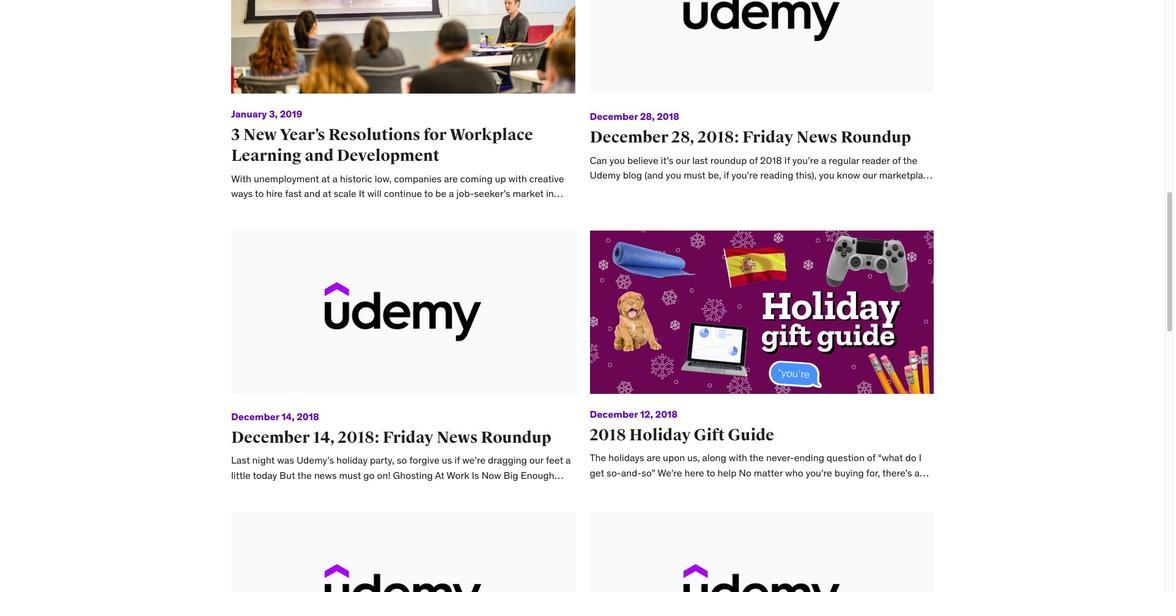 Task type: describe. For each thing, give the bounding box(es) containing it.
1 their from the left
[[345, 217, 365, 229]]

and down hire
[[258, 202, 274, 214]]

0 vertical spatial we're
[[463, 454, 486, 467]]

research
[[774, 199, 812, 211]]

this inside the last night was udemy's holiday party, so forgive us if we're dragging our feet a little today but the news must go on! ghosting at work is now big enough that it caught the fed's attention if you didn't know before, this is a sure sign we're in a job-seeker's market in the us people are failing to...
[[495, 484, 511, 496]]

always
[[632, 497, 661, 509]]

marketplace
[[880, 169, 934, 181]]

jumping
[[870, 482, 905, 494]]

2 horizontal spatial of
[[893, 154, 901, 166]]

us,
[[688, 452, 700, 464]]

a right be
[[449, 187, 454, 199]]

year
[[765, 184, 783, 196]]

coming
[[461, 172, 493, 185]]

2019,
[[231, 202, 255, 214]]

here
[[685, 467, 705, 479]]

the inside the last night was udemy's holiday party, so forgive us if we're dragging our feet a little today but the news must go on! ghosting at work is now big enough that it caught the fed's attention if you didn't know before, this is a sure sign we're in a job-seeker's market in the us people are failing to...
[[296, 484, 312, 496]]

to left date
[[421, 217, 430, 229]]

find
[[444, 202, 461, 214]]

holiday
[[630, 425, 691, 445]]

reader
[[862, 154, 891, 166]]

stops
[[843, 482, 867, 494]]

0 horizontal spatial have
[[300, 217, 321, 229]]

us
[[442, 454, 452, 467]]

2018 holiday gift guide
[[590, 425, 775, 445]]

december for december 28, 2018
[[590, 110, 638, 122]]

in inside the holidays are upon us, along with the never-ending question of "what do i get so-and-so" we're here to help no matter who you're buying for, there's a perfect course to gift for the aunt with the dog who never stops jumping on you   she always seems to jump when you have red wine in your hand...
[[836, 497, 844, 509]]

to up sets
[[383, 202, 392, 214]]

and inside 3 new year's resolutions for workplace learning and development
[[305, 146, 334, 166]]

december 14, 2018: friday news roundup link
[[231, 428, 552, 448]]

in down attention
[[364, 499, 372, 511]]

in down caught
[[257, 499, 265, 511]]

to down along on the bottom right
[[707, 467, 716, 479]]

our right it's
[[676, 154, 690, 166]]

with unemployment at a historic low, companies are coming up with creative ways to hire fast and at scale it will continue to be a job-seeker's market in 2019, and companies will continue to struggle to find qualified candidates applicants who have kept their skill sets up to date will have their pick of...
[[231, 172, 564, 229]]

and right fast
[[304, 187, 321, 199]]

this),
[[796, 169, 817, 181]]

2019 inside "can you believe it's our last roundup of 2018 if you're a regular reader of the udemy blog (and you must be, if you're reading this), you know our marketplace continued to grow like gangbusters this year we can't wait to hang up our 2019 calendar and share more news, ideas, and research about the world of..."
[[911, 184, 933, 196]]

kept
[[323, 217, 343, 229]]

1 vertical spatial at
[[323, 187, 332, 199]]

forgive
[[410, 454, 440, 467]]

12,
[[640, 408, 653, 420]]

0 vertical spatial continue
[[384, 187, 422, 199]]

roundup for december 28, 2018: friday news roundup
[[841, 127, 912, 148]]

2 vertical spatial with
[[740, 482, 758, 494]]

are inside with unemployment at a historic low, companies are coming up with creative ways to hire fast and at scale it will continue to be a job-seeker's market in 2019, and companies will continue to struggle to find qualified candidates applicants who have kept their skill sets up to date will have their pick of...
[[444, 172, 458, 185]]

caught
[[262, 484, 294, 496]]

calendar
[[590, 199, 628, 211]]

1 horizontal spatial up
[[495, 172, 506, 185]]

for,
[[867, 467, 881, 479]]

be,
[[708, 169, 722, 181]]

january 3, 2019
[[231, 108, 302, 120]]

ways
[[231, 187, 253, 199]]

is
[[513, 484, 520, 496]]

fast
[[285, 187, 302, 199]]

you down perfect
[[590, 497, 606, 509]]

the inside the holidays are upon us, along with the never-ending question of "what do i get so-and-so" we're here to help no matter who you're buying for, there's a perfect course to gift for the aunt with the dog who never stops jumping on you   she always seems to jump when you have red wine in your hand...
[[590, 452, 607, 464]]

a right feet
[[566, 454, 571, 467]]

friday for 28,
[[743, 127, 794, 148]]

a inside the holidays are upon us, along with the never-ending question of "what do i get so-and-so" we're here to help no matter who you're buying for, there's a perfect course to gift for the aunt with the dog who never stops jumping on you   she always seems to jump when you have red wine in your hand...
[[915, 467, 920, 479]]

1 vertical spatial you're
[[732, 169, 758, 181]]

wine
[[813, 497, 834, 509]]

the up marketplace
[[904, 154, 918, 166]]

jump
[[706, 497, 728, 509]]

so
[[397, 454, 407, 467]]

1 vertical spatial with
[[729, 452, 748, 464]]

ghosting
[[393, 469, 433, 481]]

a right is
[[523, 484, 528, 496]]

there's
[[883, 467, 913, 479]]

you right can
[[610, 154, 625, 166]]

with
[[231, 172, 252, 185]]

0 horizontal spatial 2019
[[280, 108, 302, 120]]

when
[[730, 497, 753, 509]]

28, for 2018:
[[672, 127, 695, 148]]

ending
[[795, 452, 825, 464]]

resolutions
[[329, 125, 421, 145]]

hire
[[266, 187, 283, 199]]

roundup for december 14, 2018: friday news roundup
[[481, 428, 552, 448]]

question
[[827, 452, 865, 464]]

0 horizontal spatial of
[[750, 154, 758, 166]]

the right for
[[701, 482, 715, 494]]

but
[[280, 469, 295, 481]]

party,
[[370, 454, 395, 467]]

didn't
[[409, 484, 434, 496]]

2 their from the left
[[494, 217, 514, 229]]

now
[[482, 469, 502, 481]]

before,
[[462, 484, 493, 496]]

she
[[613, 497, 630, 509]]

1 vertical spatial who
[[786, 467, 804, 479]]

so" we're
[[642, 467, 683, 479]]

us
[[391, 499, 404, 511]]

share
[[649, 199, 673, 211]]

sets
[[387, 217, 405, 229]]

our down marketplace
[[894, 184, 909, 196]]

3
[[231, 125, 240, 145]]

do
[[906, 452, 917, 464]]

development
[[337, 146, 440, 166]]

december for december 14, 2018: friday news roundup
[[231, 428, 310, 448]]

news for december 14, 2018: friday news roundup
[[437, 428, 478, 448]]

for
[[684, 482, 699, 494]]

to right wait
[[845, 184, 854, 196]]

our up hang
[[863, 169, 877, 181]]

to left find
[[433, 202, 442, 214]]

creative
[[530, 172, 564, 185]]

feet
[[546, 454, 564, 467]]

it inside the last night was udemy's holiday party, so forgive us if we're dragging our feet a little today but the news must go on! ghosting at work is now big enough that it caught the fed's attention if you didn't know before, this is a sure sign we're in a job-seeker's market in the us people are failing to...
[[253, 484, 259, 496]]

to down for
[[694, 497, 703, 509]]

market inside the last night was udemy's holiday party, so forgive us if we're dragging our feet a little today but the news must go on! ghosting at work is now big enough that it caught the fed's attention if you didn't know before, this is a sure sign we're in a job-seeker's market in the us people are failing to...
[[331, 499, 362, 511]]

to down blog
[[636, 184, 645, 196]]

can
[[590, 154, 608, 166]]

december 14, 2018: friday news roundup
[[231, 428, 552, 448]]

the right but on the bottom of the page
[[298, 469, 312, 481]]

people
[[407, 499, 437, 511]]

2018 holiday gift guide link
[[590, 425, 775, 445]]

job- inside with unemployment at a historic low, companies are coming up with creative ways to hire fast and at scale it will continue to be a job-seeker's market in 2019, and companies will continue to struggle to find qualified candidates applicants who have kept their skill sets up to date will have their pick of...
[[457, 187, 474, 199]]

2018 up "holidays"
[[590, 425, 627, 445]]

3,
[[269, 108, 278, 120]]

1 horizontal spatial have
[[471, 217, 492, 229]]

14, for 2018
[[282, 410, 295, 423]]

of... inside "can you believe it's our last roundup of 2018 if you're a regular reader of the udemy blog (and you must be, if you're reading this), you know our marketplace continued to grow like gangbusters this year we can't wait to hang up our 2019 calendar and share more news, ideas, and research about the world of..."
[[885, 199, 901, 211]]

for
[[424, 125, 447, 145]]

if inside the last night was udemy's holiday party, so forgive us if we're dragging our feet a little today but the news must go on! ghosting at work is now big enough that it caught the fed's attention if you didn't know before, this is a sure sign we're in a job-seeker's market in the us people are failing to...
[[383, 484, 389, 496]]

0 vertical spatial companies
[[394, 172, 442, 185]]

candidates
[[503, 202, 551, 214]]

low,
[[375, 172, 392, 185]]

blog
[[623, 169, 643, 181]]

hand...
[[868, 497, 896, 509]]

you up wait
[[820, 169, 835, 181]]

never
[[817, 482, 841, 494]]

year's
[[280, 125, 326, 145]]

january
[[231, 108, 267, 120]]

are inside the holidays are upon us, along with the never-ending question of "what do i get so-and-so" we're here to help no matter who you're buying for, there's a perfect course to gift for the aunt with the dog who never stops jumping on you   she always seems to jump when you have red wine in your hand...
[[647, 452, 661, 464]]

1 horizontal spatial will
[[368, 187, 382, 199]]

with inside with unemployment at a historic low, companies are coming up with creative ways to hire fast and at scale it will continue to be a job-seeker's market in 2019, and companies will continue to struggle to find qualified candidates applicants who have kept their skill sets up to date will have their pick of...
[[509, 172, 527, 185]]

and-
[[621, 467, 642, 479]]

it inside with unemployment at a historic low, companies are coming up with creative ways to hire fast and at scale it will continue to be a job-seeker's market in 2019, and companies will continue to struggle to find qualified candidates applicants who have kept their skill sets up to date will have their pick of...
[[359, 187, 365, 199]]

a up scale
[[333, 172, 338, 185]]

1 vertical spatial continue
[[343, 202, 381, 214]]

upon
[[663, 452, 685, 464]]



Task type: locate. For each thing, give the bounding box(es) containing it.
1 horizontal spatial continue
[[384, 187, 422, 199]]

in left your
[[836, 497, 844, 509]]

friday up so
[[383, 428, 434, 448]]

sign
[[552, 484, 570, 496]]

of... inside with unemployment at a historic low, companies are coming up with creative ways to hire fast and at scale it will continue to be a job-seeker's market in 2019, and companies will continue to struggle to find qualified candidates applicants who have kept their skill sets up to date will have their pick of...
[[537, 217, 552, 229]]

companies down fast
[[276, 202, 324, 214]]

1 vertical spatial 28,
[[672, 127, 695, 148]]

is
[[472, 469, 479, 481]]

14, up udemy's
[[313, 428, 335, 448]]

the down matter
[[760, 482, 775, 494]]

seeker's down fed's
[[292, 499, 329, 511]]

to left hire
[[255, 187, 264, 199]]

in
[[546, 187, 554, 199], [836, 497, 844, 509], [257, 499, 265, 511], [364, 499, 372, 511]]

dragging
[[488, 454, 527, 467]]

1 horizontal spatial seeker's
[[474, 187, 511, 199]]

1 vertical spatial this
[[495, 484, 511, 496]]

like
[[671, 184, 687, 196]]

we're up is
[[463, 454, 486, 467]]

0 horizontal spatial news
[[437, 428, 478, 448]]

have down dog
[[774, 497, 794, 509]]

december left 12,
[[590, 408, 638, 420]]

their left skill
[[345, 217, 365, 229]]

if inside "can you believe it's our last roundup of 2018 if you're a regular reader of the udemy blog (and you must be, if you're reading this), you know our marketplace continued to grow like gangbusters this year we can't wait to hang up our 2019 calendar and share more news, ideas, and research about the world of..."
[[785, 154, 791, 166]]

in down creative
[[546, 187, 554, 199]]

(and
[[645, 169, 664, 181]]

believe
[[628, 154, 659, 166]]

about
[[815, 199, 840, 211]]

news for december 28, 2018: friday news roundup
[[797, 127, 838, 148]]

1 vertical spatial will
[[326, 202, 340, 214]]

enough
[[521, 469, 555, 481]]

historic
[[340, 172, 373, 185]]

if right the us
[[455, 454, 460, 467]]

0 horizontal spatial job-
[[275, 499, 292, 511]]

who inside with unemployment at a historic low, companies are coming up with creative ways to hire fast and at scale it will continue to be a job-seeker's market in 2019, and companies will continue to struggle to find qualified candidates applicants who have kept their skill sets up to date will have their pick of...
[[280, 217, 298, 229]]

1 horizontal spatial must
[[684, 169, 706, 181]]

you're inside the holidays are upon us, along with the never-ending question of "what do i get so-and-so" we're here to help no matter who you're buying for, there's a perfect course to gift for the aunt with the dog who never stops jumping on you   she always seems to jump when you have red wine in your hand...
[[806, 467, 833, 479]]

14, for 2018:
[[313, 428, 335, 448]]

0 horizontal spatial must
[[339, 469, 361, 481]]

0 horizontal spatial market
[[331, 499, 362, 511]]

have down qualified
[[471, 217, 492, 229]]

your
[[846, 497, 865, 509]]

0 vertical spatial are
[[444, 172, 458, 185]]

december for december 12, 2018
[[590, 408, 638, 420]]

gift
[[667, 482, 682, 494]]

are up so" we're at the right of page
[[647, 452, 661, 464]]

who down fast
[[280, 217, 298, 229]]

1 horizontal spatial their
[[494, 217, 514, 229]]

0 vertical spatial job-
[[457, 187, 474, 199]]

december up can
[[590, 110, 638, 122]]

seems
[[664, 497, 692, 509]]

0 vertical spatial news
[[797, 127, 838, 148]]

will up kept at the top left
[[326, 202, 340, 214]]

the
[[590, 452, 607, 464], [296, 484, 312, 496]]

to left gift
[[656, 482, 665, 494]]

help
[[718, 467, 737, 479]]

1 horizontal spatial it
[[359, 187, 365, 199]]

this
[[746, 184, 762, 196], [495, 484, 511, 496]]

was
[[277, 454, 294, 467]]

1 vertical spatial roundup
[[481, 428, 552, 448]]

at left scale
[[323, 187, 332, 199]]

if
[[724, 169, 730, 181], [455, 454, 460, 467]]

the left fed's
[[296, 484, 312, 496]]

if inside "can you believe it's our last roundup of 2018 if you're a regular reader of the udemy blog (and you must be, if you're reading this), you know our marketplace continued to grow like gangbusters this year we can't wait to hang up our 2019 calendar and share more news, ideas, and research about the world of..."
[[724, 169, 730, 181]]

with up no
[[729, 452, 748, 464]]

0 horizontal spatial of...
[[537, 217, 552, 229]]

0 vertical spatial if
[[724, 169, 730, 181]]

must inside the last night was udemy's holiday party, so forgive us if we're dragging our feet a little today but the news must go on! ghosting at work is now big enough that it caught the fed's attention if you didn't know before, this is a sure sign we're in a job-seeker's market in the us people are failing to...
[[339, 469, 361, 481]]

who up red
[[796, 482, 814, 494]]

2019 down marketplace
[[911, 184, 933, 196]]

0 vertical spatial of...
[[885, 199, 901, 211]]

that
[[231, 484, 251, 496]]

0 vertical spatial seeker's
[[474, 187, 511, 199]]

1 horizontal spatial job-
[[457, 187, 474, 199]]

december
[[590, 110, 638, 122], [590, 127, 669, 148], [590, 408, 638, 420], [231, 410, 279, 423], [231, 428, 310, 448]]

if down on!
[[383, 484, 389, 496]]

1 horizontal spatial friday
[[743, 127, 794, 148]]

1 vertical spatial are
[[647, 452, 661, 464]]

gangbusters
[[689, 184, 744, 196]]

roundup up the reader
[[841, 127, 912, 148]]

0 vertical spatial it
[[359, 187, 365, 199]]

grow
[[647, 184, 669, 196]]

sure
[[530, 484, 549, 496]]

udemy's
[[297, 454, 334, 467]]

continue up struggle
[[384, 187, 422, 199]]

the up no
[[750, 452, 764, 464]]

0 vertical spatial friday
[[743, 127, 794, 148]]

if
[[785, 154, 791, 166], [383, 484, 389, 496]]

last
[[693, 154, 708, 166]]

1 vertical spatial know
[[436, 484, 459, 496]]

news up the us
[[437, 428, 478, 448]]

you right when
[[756, 497, 771, 509]]

night
[[252, 454, 275, 467]]

december 28, 2018: friday news roundup link
[[590, 127, 912, 148]]

it's
[[661, 154, 674, 166]]

have inside the holidays are upon us, along with the never-ending question of "what do i get so-and-so" we're here to help no matter who you're buying for, there's a perfect course to gift for the aunt with the dog who never stops jumping on you   she always seems to jump when you have red wine in your hand...
[[774, 497, 794, 509]]

you
[[610, 154, 625, 166], [666, 169, 682, 181], [820, 169, 835, 181], [391, 484, 407, 496], [590, 497, 606, 509], [756, 497, 771, 509]]

dog
[[777, 482, 794, 494]]

0 horizontal spatial friday
[[383, 428, 434, 448]]

0 horizontal spatial up
[[408, 217, 419, 229]]

1 horizontal spatial the
[[590, 452, 607, 464]]

1 vertical spatial seeker's
[[292, 499, 329, 511]]

0 horizontal spatial we're
[[231, 499, 255, 511]]

you're up this), in the top of the page
[[793, 154, 819, 166]]

0 horizontal spatial if
[[455, 454, 460, 467]]

2 vertical spatial are
[[439, 499, 453, 511]]

2 horizontal spatial will
[[454, 217, 469, 229]]

with left creative
[[509, 172, 527, 185]]

this left 'year'
[[746, 184, 762, 196]]

0 vertical spatial roundup
[[841, 127, 912, 148]]

0 horizontal spatial companies
[[276, 202, 324, 214]]

0 vertical spatial the
[[590, 452, 607, 464]]

2018 for 2018 holiday gift guide
[[656, 408, 678, 420]]

course
[[624, 482, 654, 494]]

seeker's inside the last night was udemy's holiday party, so forgive us if we're dragging our feet a little today but the news must go on! ghosting at work is now big enough that it caught the fed's attention if you didn't know before, this is a sure sign we're in a job-seeker's market in the us people are failing to...
[[292, 499, 329, 511]]

never-
[[767, 452, 795, 464]]

you up us
[[391, 484, 407, 496]]

in inside with unemployment at a historic low, companies are coming up with creative ways to hire fast and at scale it will continue to be a job-seeker's market in 2019, and companies will continue to struggle to find qualified candidates applicants who have kept their skill sets up to date will have their pick of...
[[546, 187, 554, 199]]

their left pick at top left
[[494, 217, 514, 229]]

know down at
[[436, 484, 459, 496]]

1 vertical spatial must
[[339, 469, 361, 481]]

reading
[[761, 169, 794, 181]]

know inside the last night was udemy's holiday party, so forgive us if we're dragging our feet a little today but the news must go on! ghosting at work is now big enough that it caught the fed's attention if you didn't know before, this is a sure sign we're in a job-seeker's market in the us people are failing to...
[[436, 484, 459, 496]]

can you believe it's our last roundup of 2018 if you're a regular reader of the udemy blog (and you must be, if you're reading this), you know our marketplace continued to grow like gangbusters this year we can't wait to hang up our 2019 calendar and share more news, ideas, and research about the world of...
[[590, 154, 934, 211]]

news
[[314, 469, 337, 481]]

the left us
[[374, 499, 389, 511]]

roundup up dragging
[[481, 428, 552, 448]]

this inside "can you believe it's our last roundup of 2018 if you're a regular reader of the udemy blog (and you must be, if you're reading this), you know our marketplace continued to grow like gangbusters this year we can't wait to hang up our 2019 calendar and share more news, ideas, and research about the world of..."
[[746, 184, 762, 196]]

a
[[822, 154, 827, 166], [333, 172, 338, 185], [449, 187, 454, 199], [566, 454, 571, 467], [915, 467, 920, 479], [523, 484, 528, 496], [267, 499, 272, 511]]

are left failing
[[439, 499, 453, 511]]

if right be,
[[724, 169, 730, 181]]

friday for 14,
[[383, 428, 434, 448]]

of down december 28, 2018: friday news roundup link
[[750, 154, 758, 166]]

1 horizontal spatial if
[[724, 169, 730, 181]]

28, up it's
[[672, 127, 695, 148]]

if up reading
[[785, 154, 791, 166]]

we
[[785, 184, 799, 196]]

companies
[[394, 172, 442, 185], [276, 202, 324, 214]]

1 horizontal spatial if
[[785, 154, 791, 166]]

2018: for 14,
[[338, 428, 380, 448]]

1 horizontal spatial 28,
[[672, 127, 695, 148]]

december for december 28, 2018: friday news roundup
[[590, 127, 669, 148]]

1 vertical spatial of...
[[537, 217, 552, 229]]

1 vertical spatial friday
[[383, 428, 434, 448]]

2019 right 3,
[[280, 108, 302, 120]]

2018: for 28,
[[698, 127, 740, 148]]

0 vertical spatial this
[[746, 184, 762, 196]]

0 horizontal spatial know
[[436, 484, 459, 496]]

1 horizontal spatial companies
[[394, 172, 442, 185]]

must for 14,
[[339, 469, 361, 481]]

0 horizontal spatial roundup
[[481, 428, 552, 448]]

scale
[[334, 187, 357, 199]]

and down the year's
[[305, 146, 334, 166]]

and
[[305, 146, 334, 166], [304, 187, 321, 199], [630, 199, 646, 211], [756, 199, 772, 211], [258, 202, 274, 214]]

2 horizontal spatial up
[[881, 184, 892, 196]]

the down wait
[[842, 199, 857, 211]]

1 horizontal spatial 2019
[[911, 184, 933, 196]]

applicants
[[231, 217, 278, 229]]

red
[[797, 497, 811, 509]]

know inside "can you believe it's our last roundup of 2018 if you're a regular reader of the udemy blog (and you must be, if you're reading this), you know our marketplace continued to grow like gangbusters this year we can't wait to hang up our 2019 calendar and share more news, ideas, and research about the world of..."
[[837, 169, 861, 181]]

of inside the holidays are upon us, along with the never-ending question of "what do i get so-and-so" we're here to help no matter who you're buying for, there's a perfect course to gift for the aunt with the dog who never stops jumping on you   she always seems to jump when you have red wine in your hand...
[[868, 452, 876, 464]]

2018: up "roundup"
[[698, 127, 740, 148]]

2018 for december 14, 2018: friday news roundup
[[297, 410, 319, 423]]

with down no
[[740, 482, 758, 494]]

you're down "roundup"
[[732, 169, 758, 181]]

the up get
[[590, 452, 607, 464]]

gift
[[694, 425, 725, 445]]

seeker's up qualified
[[474, 187, 511, 199]]

are inside the last night was udemy's holiday party, so forgive us if we're dragging our feet a little today but the news must go on! ghosting at work is now big enough that it caught the fed's attention if you didn't know before, this is a sure sign we're in a job-seeker's market in the us people are failing to...
[[439, 499, 453, 511]]

perfect
[[590, 482, 622, 494]]

december 14, 2018
[[231, 410, 319, 423]]

0 vertical spatial 14,
[[282, 410, 295, 423]]

friday up reading
[[743, 127, 794, 148]]

1 horizontal spatial we're
[[463, 454, 486, 467]]

2018 up reading
[[761, 154, 782, 166]]

0 horizontal spatial it
[[253, 484, 259, 496]]

0 vertical spatial 2018:
[[698, 127, 740, 148]]

must
[[684, 169, 706, 181], [339, 469, 361, 481]]

2 vertical spatial you're
[[806, 467, 833, 479]]

a down caught
[[267, 499, 272, 511]]

up right hang
[[881, 184, 892, 196]]

it right that
[[253, 484, 259, 496]]

0 horizontal spatial will
[[326, 202, 340, 214]]

this left is
[[495, 484, 511, 496]]

2019
[[280, 108, 302, 120], [911, 184, 933, 196]]

0 horizontal spatial their
[[345, 217, 365, 229]]

our inside the last night was udemy's holiday party, so forgive us if we're dragging our feet a little today but the news must go on! ghosting at work is now big enough that it caught the fed's attention if you didn't know before, this is a sure sign we're in a job-seeker's market in the us people are failing to...
[[530, 454, 544, 467]]

0 vertical spatial at
[[322, 172, 330, 185]]

must for 28,
[[684, 169, 706, 181]]

1 horizontal spatial of...
[[885, 199, 901, 211]]

job- down caught
[[275, 499, 292, 511]]

1 vertical spatial job-
[[275, 499, 292, 511]]

1 vertical spatial 2019
[[911, 184, 933, 196]]

continued
[[590, 184, 634, 196]]

1 horizontal spatial 2018:
[[698, 127, 740, 148]]

1 vertical spatial news
[[437, 428, 478, 448]]

1 vertical spatial if
[[383, 484, 389, 496]]

1 vertical spatial it
[[253, 484, 259, 496]]

you're
[[793, 154, 819, 166], [732, 169, 758, 181], [806, 467, 833, 479]]

today
[[253, 469, 277, 481]]

28, up believe
[[640, 110, 655, 122]]

1 horizontal spatial know
[[837, 169, 861, 181]]

on!
[[377, 469, 391, 481]]

know down regular
[[837, 169, 861, 181]]

at left historic
[[322, 172, 330, 185]]

0 horizontal spatial if
[[383, 484, 389, 496]]

0 horizontal spatial continue
[[343, 202, 381, 214]]

to left be
[[424, 187, 433, 199]]

so-
[[607, 467, 621, 479]]

holiday
[[337, 454, 368, 467]]

1 horizontal spatial roundup
[[841, 127, 912, 148]]

market up the candidates
[[513, 187, 544, 199]]

who up dog
[[786, 467, 804, 479]]

0 vertical spatial you're
[[793, 154, 819, 166]]

1 vertical spatial if
[[455, 454, 460, 467]]

0 horizontal spatial 2018:
[[338, 428, 380, 448]]

you inside the last night was udemy's holiday party, so forgive us if we're dragging our feet a little today but the news must go on! ghosting at work is now big enough that it caught the fed's attention if you didn't know before, this is a sure sign we're in a job-seeker's market in the us people are failing to...
[[391, 484, 407, 496]]

1 vertical spatial the
[[296, 484, 312, 496]]

news
[[797, 127, 838, 148], [437, 428, 478, 448]]

2018
[[657, 110, 680, 122], [761, 154, 782, 166], [656, 408, 678, 420], [297, 410, 319, 423], [590, 425, 627, 445]]

2018 inside "can you believe it's our last roundup of 2018 if you're a regular reader of the udemy blog (and you must be, if you're reading this), you know our marketplace continued to grow like gangbusters this year we can't wait to hang up our 2019 calendar and share more news, ideas, and research about the world of..."
[[761, 154, 782, 166]]

0 vertical spatial will
[[368, 187, 382, 199]]

"what
[[878, 452, 904, 464]]

of... right world
[[885, 199, 901, 211]]

ideas,
[[728, 199, 753, 211]]

and down 'year'
[[756, 199, 772, 211]]

a inside "can you believe it's our last roundup of 2018 if you're a regular reader of the udemy blog (and you must be, if you're reading this), you know our marketplace continued to grow like gangbusters this year we can't wait to hang up our 2019 calendar and share more news, ideas, and research about the world of..."
[[822, 154, 827, 166]]

14,
[[282, 410, 295, 423], [313, 428, 335, 448]]

1 horizontal spatial market
[[513, 187, 544, 199]]

2018 for december 28, 2018: friday news roundup
[[657, 110, 680, 122]]

up inside "can you believe it's our last roundup of 2018 if you're a regular reader of the udemy blog (and you must be, if you're reading this), you know our marketplace continued to grow like gangbusters this year we can't wait to hang up our 2019 calendar and share more news, ideas, and research about the world of..."
[[881, 184, 892, 196]]

must inside "can you believe it's our last roundup of 2018 if you're a regular reader of the udemy blog (and you must be, if you're reading this), you know our marketplace continued to grow like gangbusters this year we can't wait to hang up our 2019 calendar and share more news, ideas, and research about the world of..."
[[684, 169, 706, 181]]

we're down that
[[231, 499, 255, 511]]

you're up the never
[[806, 467, 833, 479]]

companies up be
[[394, 172, 442, 185]]

up right coming
[[495, 172, 506, 185]]

it
[[359, 187, 365, 199], [253, 484, 259, 496]]

must down last
[[684, 169, 706, 181]]

world
[[859, 199, 883, 211]]

more
[[675, 199, 698, 211]]

2 vertical spatial will
[[454, 217, 469, 229]]

a down i
[[915, 467, 920, 479]]

market down attention
[[331, 499, 362, 511]]

last
[[231, 454, 250, 467]]

know
[[837, 169, 861, 181], [436, 484, 459, 496]]

december for december 14, 2018
[[231, 410, 279, 423]]

continue up skill
[[343, 202, 381, 214]]

it down historic
[[359, 187, 365, 199]]

will down find
[[454, 217, 469, 229]]

job- inside the last night was udemy's holiday party, so forgive us if we're dragging our feet a little today but the news must go on! ghosting at work is now big enough that it caught the fed's attention if you didn't know before, this is a sure sign we're in a job-seeker's market in the us people are failing to...
[[275, 499, 292, 511]]

wait
[[825, 184, 843, 196]]

market inside with unemployment at a historic low, companies are coming up with creative ways to hire fast and at scale it will continue to be a job-seeker's market in 2019, and companies will continue to struggle to find qualified candidates applicants who have kept their skill sets up to date will have their pick of...
[[513, 187, 544, 199]]

date
[[432, 217, 452, 229]]

1 horizontal spatial news
[[797, 127, 838, 148]]

you up the like
[[666, 169, 682, 181]]

up down struggle
[[408, 217, 419, 229]]

0 horizontal spatial 14,
[[282, 410, 295, 423]]

1 horizontal spatial 14,
[[313, 428, 335, 448]]

to...
[[484, 499, 500, 511]]

1 vertical spatial 2018:
[[338, 428, 380, 448]]

and left share at the top right of the page
[[630, 199, 646, 211]]

28, for 2018
[[640, 110, 655, 122]]

1 vertical spatial we're
[[231, 499, 255, 511]]

0 vertical spatial who
[[280, 217, 298, 229]]

of up marketplace
[[893, 154, 901, 166]]

attention
[[340, 484, 381, 496]]

regular
[[829, 154, 860, 166]]

if inside the last night was udemy's holiday party, so forgive us if we're dragging our feet a little today but the news must go on! ghosting at work is now big enough that it caught the fed's attention if you didn't know before, this is a sure sign we're in a job-seeker's market in the us people are failing to...
[[455, 454, 460, 467]]

0 horizontal spatial 28,
[[640, 110, 655, 122]]

pick
[[516, 217, 534, 229]]

december up night
[[231, 410, 279, 423]]

seeker's inside with unemployment at a historic low, companies are coming up with creative ways to hire fast and at scale it will continue to be a job-seeker's market in 2019, and companies will continue to struggle to find qualified candidates applicants who have kept their skill sets up to date will have their pick of...
[[474, 187, 511, 199]]

1 horizontal spatial this
[[746, 184, 762, 196]]

0 horizontal spatial this
[[495, 484, 511, 496]]

work
[[447, 469, 470, 481]]

3 new year's resolutions for workplace learning and development link
[[231, 125, 533, 166]]

0 vertical spatial market
[[513, 187, 544, 199]]

1 vertical spatial 14,
[[313, 428, 335, 448]]

2 vertical spatial who
[[796, 482, 814, 494]]

2018 up it's
[[657, 110, 680, 122]]

matter
[[754, 467, 783, 479]]

aunt
[[718, 482, 737, 494]]

job- down coming
[[457, 187, 474, 199]]

will down low,
[[368, 187, 382, 199]]

little
[[231, 469, 251, 481]]



Task type: vqa. For each thing, say whether or not it's contained in the screenshot.
left of
yes



